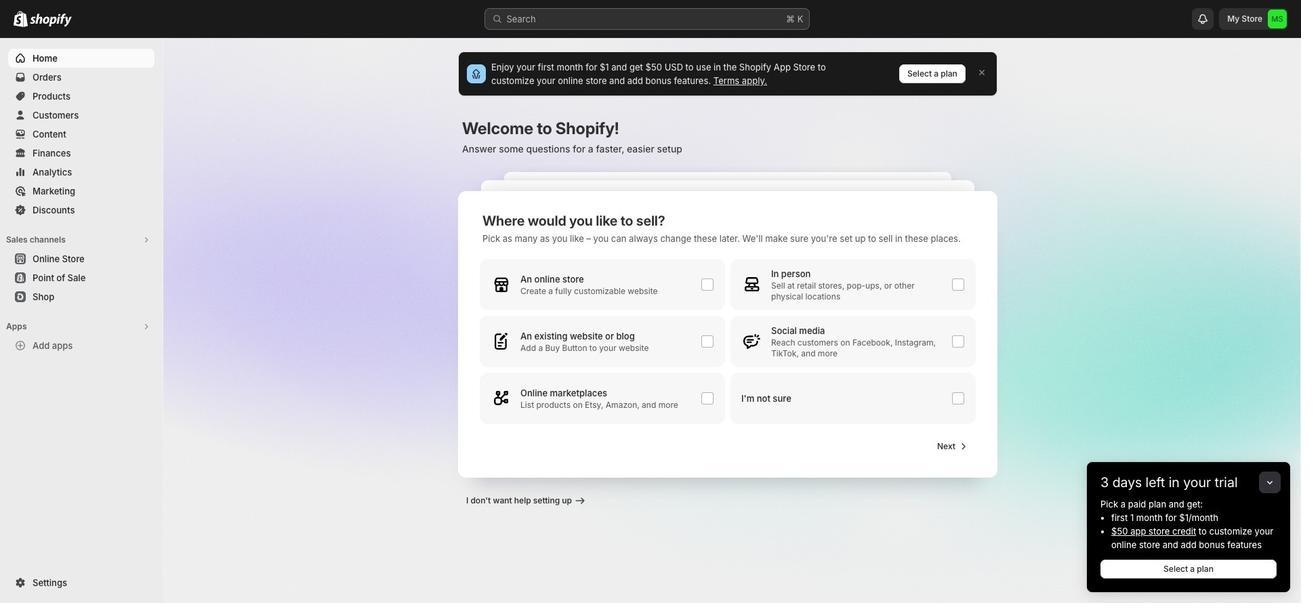 Task type: locate. For each thing, give the bounding box(es) containing it.
shopify image
[[14, 11, 28, 27], [30, 14, 72, 27]]

1 horizontal spatial shopify image
[[30, 14, 72, 27]]

0 horizontal spatial shopify image
[[14, 11, 28, 27]]



Task type: vqa. For each thing, say whether or not it's contained in the screenshot.
the left shopify image
yes



Task type: describe. For each thing, give the bounding box(es) containing it.
my store image
[[1269, 9, 1288, 28]]



